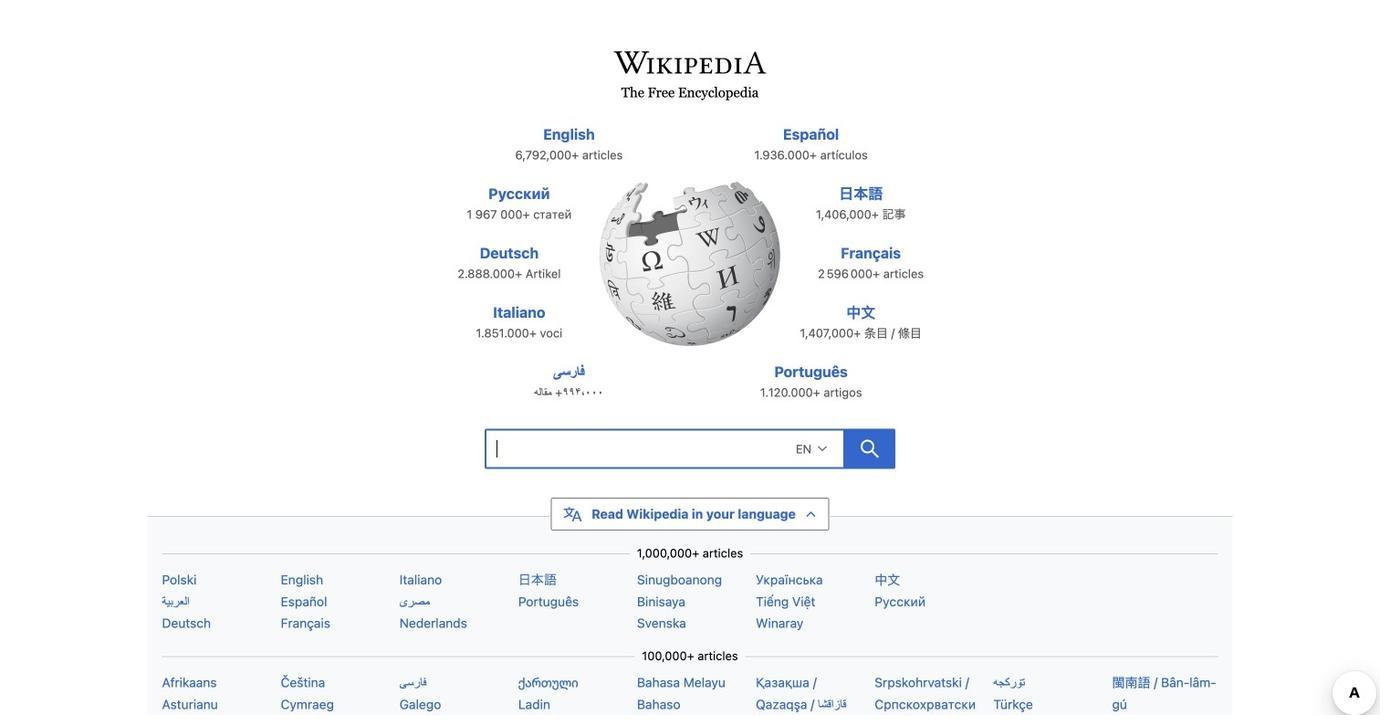 Task type: vqa. For each thing, say whether or not it's contained in the screenshot.
Other projects element
no



Task type: locate. For each thing, give the bounding box(es) containing it.
None search field
[[444, 424, 937, 480], [485, 429, 845, 469], [444, 424, 937, 480], [485, 429, 845, 469]]

all languages element
[[12, 498, 1369, 715]]



Task type: describe. For each thing, give the bounding box(es) containing it.
top languages element
[[438, 123, 943, 420]]



